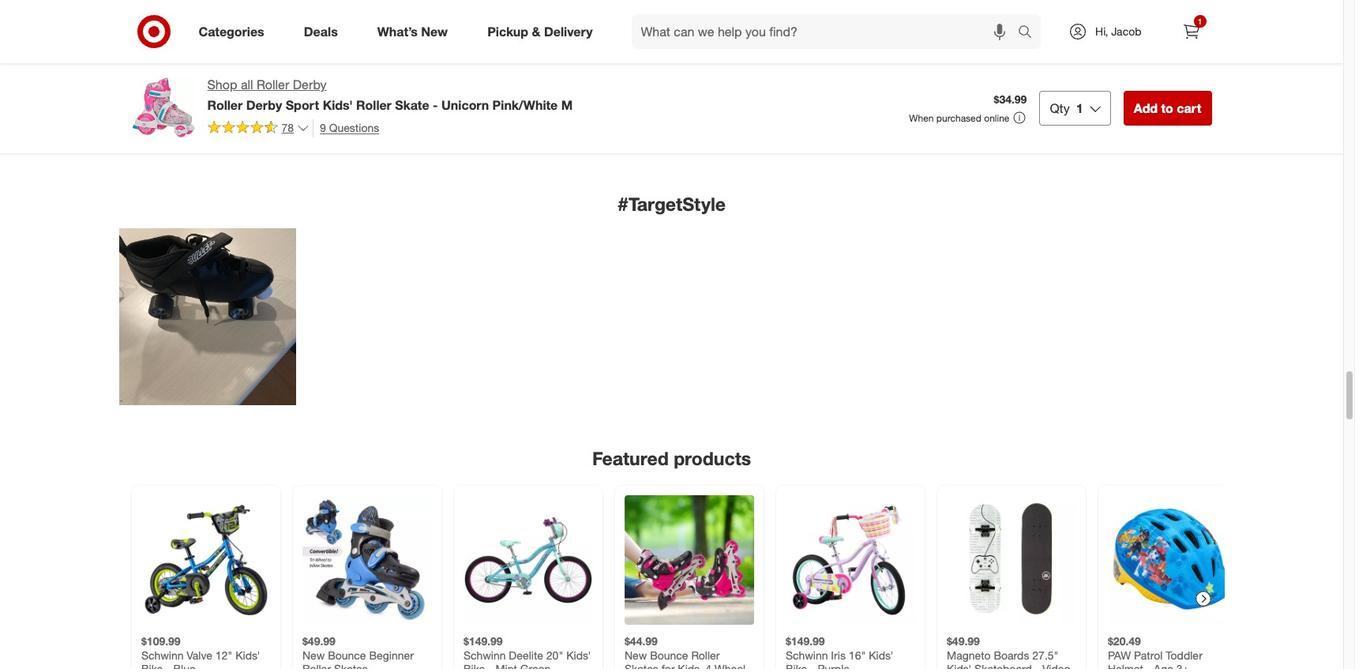Task type: locate. For each thing, give the bounding box(es) containing it.
0 horizontal spatial lucy
[[625, 56, 648, 69]]

bike left purple
[[786, 662, 807, 669]]

bike for schwinn iris 16" kids' bike - purple
[[786, 662, 807, 669]]

roller derby candi lucy adjustable girls' roller skate watermelon image
[[1108, 0, 1238, 19]]

valve
[[186, 648, 212, 662]]

schwinn down $109.99
[[141, 648, 183, 662]]

lucy inside $52.99 - $53.99 roller derby candi lucy adjustable girls' roller skate watermelon
[[1204, 42, 1228, 55]]

- left green
[[488, 662, 492, 669]]

kids' right 20"
[[566, 648, 591, 662]]

1 schwinn from the left
[[141, 648, 183, 662]]

kids' for $49.99 magneto boards 27.5" kids' skateboard - vide
[[947, 662, 972, 669]]

- inside shop all roller derby roller derby sport kids' roller skate - unicorn pink/white m
[[433, 97, 438, 113]]

$149.99 schwinn iris 16" kids' bike - purple
[[786, 635, 894, 669]]

mint
[[502, 70, 524, 83], [495, 662, 517, 669]]

new bounce roller skates for kids, 4 wheel inline roller blades, adjustable small 12-2 us, pink image
[[625, 495, 754, 625]]

lucy inside $52.99 roller derby candi girl lucy adjustable girls roller skates - white
[[625, 56, 648, 69]]

78
[[282, 121, 294, 135]]

schwinn up purple
[[786, 648, 828, 662]]

$52.99 inside $52.99 roller derby candi girl lucy adjustable girls roller skates - white
[[625, 28, 658, 42]]

girls
[[707, 56, 730, 69]]

skate up 'blue/black'
[[173, 56, 201, 69]]

0 horizontal spatial new
[[302, 648, 325, 662]]

magneto
[[947, 648, 991, 662]]

1 horizontal spatial $52.99
[[1108, 28, 1141, 42]]

adjustable down stryde
[[1016, 56, 1068, 69]]

1 horizontal spatial bike
[[463, 662, 485, 669]]

m
[[198, 70, 207, 83], [562, 97, 573, 113]]

- inside $49.99 roller derby gumdrop kids' adjustable quad skate - mint (3-6)
[[495, 70, 499, 83]]

$34.99
[[141, 28, 174, 42], [994, 92, 1027, 106]]

1 vertical spatial for
[[662, 662, 675, 669]]

1 vertical spatial $34.99
[[994, 92, 1027, 106]]

derby
[[173, 42, 202, 55], [495, 42, 525, 55], [656, 42, 686, 55], [979, 42, 1008, 55], [1140, 42, 1169, 55], [293, 77, 327, 92], [246, 97, 282, 113]]

new inside $49.99 new bounce beginner roller skates
[[302, 648, 325, 662]]

new
[[421, 23, 448, 39], [302, 648, 325, 662], [625, 648, 647, 662]]

kids' for $109.99 schwinn valve 12" kids' bike - blue
[[235, 648, 260, 662]]

0 vertical spatial for
[[302, 70, 315, 83]]

bike inside $149.99 schwinn deelite 20" kids' bike - mint green
[[463, 662, 485, 669]]

4 adjustable from the left
[[1016, 56, 1068, 69]]

0 vertical spatial $34.99
[[141, 28, 174, 42]]

kids' inside $109.99 schwinn valve 12" kids' bike - blue
[[235, 648, 260, 662]]

iris
[[831, 648, 846, 662]]

4
[[705, 662, 711, 669]]

girl
[[721, 42, 738, 55]]

adjustable up (3-
[[491, 56, 544, 69]]

1 horizontal spatial bounce
[[650, 648, 688, 662]]

skates
[[830, 42, 864, 55], [389, 56, 423, 69], [656, 70, 690, 83], [334, 662, 368, 669], [625, 662, 658, 669]]

$49.99 inside $49.99 new bounce beginner roller skates
[[302, 635, 335, 648]]

schwinn inside $149.99 schwinn iris 16" kids' bike - purple
[[786, 648, 828, 662]]

2 candi from the left
[[1172, 42, 1201, 55]]

1 horizontal spatial $49.99
[[463, 28, 496, 42]]

$49.99
[[463, 28, 496, 42], [302, 635, 335, 648], [947, 635, 980, 648]]

1 vertical spatial m
[[562, 97, 573, 113]]

2 bike from the left
[[463, 662, 485, 669]]

kids' inside $64.99 chicago skates training kids' roller skate combo set - pink/white
[[786, 56, 810, 69]]

0 horizontal spatial candi
[[689, 42, 718, 55]]

kids' right 16"
[[869, 648, 894, 662]]

2 bounce from the left
[[650, 648, 688, 662]]

0 horizontal spatial 1
[[1077, 100, 1084, 116]]

$49.99 inside $49.99 magneto boards 27.5" kids' skateboard - vide
[[947, 635, 980, 648]]

0 horizontal spatial m
[[198, 70, 207, 83]]

hi, jacob
[[1096, 24, 1142, 38]]

watermelon
[[1140, 70, 1199, 83]]

deelite
[[509, 648, 543, 662]]

- left white
[[693, 70, 697, 83]]

beginner
[[369, 648, 414, 662]]

- left (3-
[[495, 70, 499, 83]]

1 horizontal spatial candi
[[1172, 42, 1201, 55]]

bike left green
[[463, 662, 485, 669]]

add to cart button
[[1124, 91, 1212, 126]]

derby down hearthsong
[[293, 77, 327, 92]]

1 $149.99 from the left
[[463, 635, 503, 648]]

kids' inside $49.99 roller derby gumdrop kids' adjustable quad skate - mint (3-6)
[[463, 56, 488, 69]]

$49.99 for roller
[[463, 28, 496, 42]]

78 link
[[207, 119, 310, 138]]

kids' inside $49.99 magneto boards 27.5" kids' skateboard - vide
[[947, 662, 972, 669]]

kids' inside $34.99 roller derby sport kids' roller skate - dinosaur blue/black m
[[236, 42, 261, 55]]

featured
[[593, 447, 669, 470]]

sport
[[205, 42, 233, 55], [286, 97, 319, 113]]

candi inside $52.99 roller derby candi girl lucy adjustable girls roller skates - white
[[689, 42, 718, 55]]

$44.99
[[625, 635, 658, 648]]

lucy
[[1204, 42, 1228, 55], [625, 56, 648, 69]]

stryde
[[1011, 42, 1044, 55]]

schwinn inside $109.99 schwinn valve 12" kids' bike - blue
[[141, 648, 183, 662]]

0 vertical spatial m
[[198, 70, 207, 83]]

new inside $44.99 new bounce roller skates for kids, 4 whee
[[625, 648, 647, 662]]

0 horizontal spatial for
[[302, 70, 315, 83]]

1 bounce from the left
[[328, 648, 366, 662]]

2 horizontal spatial $49.99
[[947, 635, 980, 648]]

0 horizontal spatial bike
[[141, 662, 163, 669]]

kids,
[[678, 662, 702, 669]]

adjustable up white
[[651, 56, 704, 69]]

2 $149.99 from the left
[[786, 635, 825, 648]]

combo
[[876, 56, 913, 69]]

bounce inside $49.99 new bounce beginner roller skates
[[328, 648, 366, 662]]

0 horizontal spatial $149.99
[[463, 635, 503, 648]]

derby inside $52.99 roller derby candi girl lucy adjustable girls roller skates - white
[[656, 42, 686, 55]]

bike
[[141, 662, 163, 669], [463, 662, 485, 669], [786, 662, 807, 669]]

m left shop
[[198, 70, 207, 83]]

- inside $20.49 paw patrol toddler helmet - age 3+
[[1147, 662, 1151, 669]]

kids' for $149.99 schwinn iris 16" kids' bike - purple
[[869, 648, 894, 662]]

$52.99 left $53.99
[[1108, 28, 1141, 42]]

kids' down magneto
[[947, 662, 972, 669]]

5 adjustable from the left
[[1108, 56, 1161, 69]]

1 inside 1 link
[[1198, 17, 1203, 26]]

new left beginner
[[302, 648, 325, 662]]

roller inside $59.99 hearthsong one2go adjustable roller skates for kids
[[358, 56, 386, 69]]

blue/black
[[141, 70, 195, 83]]

1 horizontal spatial lucy
[[1204, 42, 1228, 55]]

roller derby sport kids' roller skate - dinosaur blue/black m image
[[141, 0, 271, 19]]

candi up girls'
[[1172, 42, 1201, 55]]

kids' up dinosaur
[[236, 42, 261, 55]]

derby up girl's
[[979, 42, 1008, 55]]

$45.99
[[991, 28, 1024, 42]]

$49.99 new bounce beginner roller skates 
[[302, 635, 428, 669]]

- inside $149.99 schwinn iris 16" kids' bike - purple
[[810, 662, 815, 669]]

adjustable
[[302, 56, 355, 69], [491, 56, 544, 69], [651, 56, 704, 69], [1016, 56, 1068, 69], [1108, 56, 1161, 69]]

- right jacob
[[1144, 28, 1149, 42]]

kids' up set
[[786, 56, 810, 69]]

2 schwinn from the left
[[463, 648, 506, 662]]

candi
[[689, 42, 718, 55], [1172, 42, 1201, 55]]

skate left unicorn
[[395, 97, 430, 113]]

2 adjustable from the left
[[491, 56, 544, 69]]

adjustable inside $59.99 hearthsong one2go adjustable roller skates for kids
[[302, 56, 355, 69]]

1 horizontal spatial 1
[[1198, 17, 1203, 26]]

skates inside $49.99 new bounce beginner roller skates
[[334, 662, 368, 669]]

candi up girls
[[689, 42, 718, 55]]

one2go
[[363, 42, 405, 55]]

1 vertical spatial mint
[[495, 662, 517, 669]]

kids' right 12"
[[235, 648, 260, 662]]

skate inside $34.99 roller derby sport kids' roller skate - dinosaur blue/black m
[[173, 56, 201, 69]]

$109.99
[[141, 635, 180, 648]]

bounce inside $44.99 new bounce roller skates for kids, 4 whee
[[650, 648, 688, 662]]

m inside shop all roller derby roller derby sport kids' roller skate - unicorn pink/white m
[[562, 97, 573, 113]]

1 vertical spatial sport
[[286, 97, 319, 113]]

2 horizontal spatial new
[[625, 648, 647, 662]]

1 horizontal spatial pink/white
[[813, 70, 866, 83]]

roller inside $49.99 roller derby gumdrop kids' adjustable quad skate - mint (3-6)
[[463, 42, 492, 55]]

1 horizontal spatial sport
[[286, 97, 319, 113]]

- left purple
[[810, 662, 815, 669]]

2 horizontal spatial schwinn
[[786, 648, 828, 662]]

derby down pickup
[[495, 42, 525, 55]]

0 horizontal spatial $34.99
[[141, 28, 174, 42]]

roller derby candi girl lucy adjustable girls roller skates - white image
[[625, 0, 754, 19]]

0 vertical spatial sport
[[205, 42, 233, 55]]

$52.99 down roller derby candi girl lucy adjustable girls roller skates - white image
[[625, 28, 658, 42]]

bounce up the kids,
[[650, 648, 688, 662]]

new right what's
[[421, 23, 448, 39]]

$149.99 for $149.99 schwinn deelite 20" kids' bike - mint green
[[463, 635, 503, 648]]

roller derby stryde lighted girl's adjustable skate image
[[947, 0, 1077, 19]]

add
[[1134, 100, 1158, 116]]

3 bike from the left
[[786, 662, 807, 669]]

2 horizontal spatial bike
[[786, 662, 807, 669]]

dinosaur
[[211, 56, 255, 69]]

m down quad
[[562, 97, 573, 113]]

0 horizontal spatial $52.99
[[625, 28, 658, 42]]

derby down $53.99
[[1140, 42, 1169, 55]]

skate down training
[[845, 56, 873, 69]]

kids'
[[236, 42, 261, 55], [463, 56, 488, 69], [786, 56, 810, 69], [323, 97, 353, 113], [235, 648, 260, 662], [566, 648, 591, 662], [869, 648, 894, 662], [947, 662, 972, 669]]

magneto boards 27.5" kids' skateboard - video game image
[[947, 495, 1077, 625]]

bike inside $109.99 schwinn valve 12" kids' bike - blue
[[141, 662, 163, 669]]

$20.49
[[1108, 635, 1141, 648]]

- left blue
[[166, 662, 170, 669]]

kids' inside $149.99 schwinn deelite 20" kids' bike - mint green
[[566, 648, 591, 662]]

9 questions
[[320, 121, 379, 134]]

- left unicorn
[[433, 97, 438, 113]]

chicago
[[786, 42, 827, 55]]

0 vertical spatial mint
[[502, 70, 524, 83]]

questions
[[329, 121, 379, 134]]

m inside $34.99 roller derby sport kids' roller skate - dinosaur blue/black m
[[198, 70, 207, 83]]

bike down $109.99
[[141, 662, 163, 669]]

0 vertical spatial 1
[[1198, 17, 1203, 26]]

age
[[1154, 662, 1174, 669]]

$149.99
[[463, 635, 503, 648], [786, 635, 825, 648]]

1 up $52.99 - $53.99 roller derby candi lucy adjustable girls' roller skate watermelon
[[1198, 17, 1203, 26]]

derby inside $52.99 - $53.99 roller derby candi lucy adjustable girls' roller skate watermelon
[[1140, 42, 1169, 55]]

- left dinosaur
[[204, 56, 208, 69]]

$149.99 inside $149.99 schwinn deelite 20" kids' bike - mint green
[[463, 635, 503, 648]]

derby up 'blue/black'
[[173, 42, 202, 55]]

0 horizontal spatial sport
[[205, 42, 233, 55]]

kids' for $149.99 schwinn deelite 20" kids' bike - mint green
[[566, 648, 591, 662]]

pink/white down (3-
[[493, 97, 558, 113]]

- down 'patrol'
[[1147, 662, 1151, 669]]

sport inside $34.99 roller derby sport kids' roller skate - dinosaur blue/black m
[[205, 42, 233, 55]]

paw
[[1108, 648, 1131, 662]]

$149.99 inside $149.99 schwinn iris 16" kids' bike - purple
[[786, 635, 825, 648]]

pink/white inside shop all roller derby roller derby sport kids' roller skate - unicorn pink/white m
[[493, 97, 558, 113]]

0 horizontal spatial $49.99
[[302, 635, 335, 648]]

1 horizontal spatial schwinn
[[463, 648, 506, 662]]

derby down roller derby candi girl lucy adjustable girls roller skates - white image
[[656, 42, 686, 55]]

1 right the qty
[[1077, 100, 1084, 116]]

schwinn
[[141, 648, 183, 662], [463, 648, 506, 662], [786, 648, 828, 662]]

new down $44.99
[[625, 648, 647, 662]]

adjustable inside $52.99 roller derby candi girl lucy adjustable girls roller skates - white
[[651, 56, 704, 69]]

skate down lighted
[[947, 70, 975, 83]]

-
[[983, 28, 988, 42], [1144, 28, 1149, 42], [204, 56, 208, 69], [495, 70, 499, 83], [693, 70, 697, 83], [806, 70, 810, 83], [433, 97, 438, 113], [166, 662, 170, 669], [488, 662, 492, 669], [810, 662, 815, 669], [1035, 662, 1040, 669], [1147, 662, 1151, 669]]

adjustable up kids
[[302, 56, 355, 69]]

1 horizontal spatial $149.99
[[786, 635, 825, 648]]

$49.99 inside $49.99 roller derby gumdrop kids' adjustable quad skate - mint (3-6)
[[463, 28, 496, 42]]

3 adjustable from the left
[[651, 56, 704, 69]]

$34.99 up 'blue/black'
[[141, 28, 174, 42]]

pink/white down "chicago"
[[813, 70, 866, 83]]

skate inside $49.99 roller derby gumdrop kids' adjustable quad skate - mint (3-6)
[[463, 70, 492, 83]]

pickup & delivery
[[488, 23, 593, 39]]

$52.99 inside $52.99 - $53.99 roller derby candi lucy adjustable girls' roller skate watermelon
[[1108, 28, 1141, 42]]

$52.99
[[625, 28, 658, 42], [1108, 28, 1141, 42]]

$34.99 roller derby sport kids' roller skate - dinosaur blue/black m
[[141, 28, 261, 83]]

0 vertical spatial pink/white
[[813, 70, 866, 83]]

new for $44.99
[[625, 648, 647, 662]]

training
[[867, 42, 905, 55]]

schwinn inside $149.99 schwinn deelite 20" kids' bike - mint green
[[463, 648, 506, 662]]

all
[[241, 77, 253, 92]]

0 horizontal spatial schwinn
[[141, 648, 183, 662]]

skate up unicorn
[[463, 70, 492, 83]]

mint left (3-
[[502, 70, 524, 83]]

1 link
[[1175, 14, 1209, 49]]

$34.99 up online on the top
[[994, 92, 1027, 106]]

- down 27.5"
[[1035, 662, 1040, 669]]

1 horizontal spatial $34.99
[[994, 92, 1027, 106]]

$44.99 new bounce roller skates for kids, 4 whee
[[625, 635, 754, 669]]

pink/white
[[813, 70, 866, 83], [493, 97, 558, 113]]

kids' for $34.99 roller derby sport kids' roller skate - dinosaur blue/black m
[[236, 42, 261, 55]]

3 schwinn from the left
[[786, 648, 828, 662]]

1 vertical spatial 1
[[1077, 100, 1084, 116]]

- right set
[[806, 70, 810, 83]]

toddler
[[1166, 648, 1203, 662]]

kids' up unicorn
[[463, 56, 488, 69]]

1 $52.99 from the left
[[625, 28, 658, 42]]

- left the $45.99
[[983, 28, 988, 42]]

user image by bernard anderson image
[[119, 229, 296, 406]]

kids' for $49.99 roller derby gumdrop kids' adjustable quad skate - mint (3-6)
[[463, 56, 488, 69]]

for left kids
[[302, 70, 315, 83]]

kids' up 9 questions 'link'
[[323, 97, 353, 113]]

0 horizontal spatial pink/white
[[493, 97, 558, 113]]

1 horizontal spatial m
[[562, 97, 573, 113]]

mint down deelite
[[495, 662, 517, 669]]

derby inside "$44.49 - $45.99 roller derby stryde lighted girl's adjustable skate"
[[979, 42, 1008, 55]]

for
[[302, 70, 315, 83], [662, 662, 675, 669]]

sport up 78
[[286, 97, 319, 113]]

adjustable down jacob
[[1108, 56, 1161, 69]]

1 adjustable from the left
[[302, 56, 355, 69]]

1 bike from the left
[[141, 662, 163, 669]]

kids' inside $149.99 schwinn iris 16" kids' bike - purple
[[869, 648, 894, 662]]

skates inside $52.99 roller derby candi girl lucy adjustable girls roller skates - white
[[656, 70, 690, 83]]

12"
[[215, 648, 232, 662]]

- inside $34.99 roller derby sport kids' roller skate - dinosaur blue/black m
[[204, 56, 208, 69]]

sport up dinosaur
[[205, 42, 233, 55]]

1 vertical spatial pink/white
[[493, 97, 558, 113]]

sport inside shop all roller derby roller derby sport kids' roller skate - unicorn pink/white m
[[286, 97, 319, 113]]

schwinn left deelite
[[463, 648, 506, 662]]

skateboard
[[975, 662, 1032, 669]]

roller inside "$44.49 - $45.99 roller derby stryde lighted girl's adjustable skate"
[[947, 42, 975, 55]]

roller
[[141, 42, 170, 55], [463, 42, 492, 55], [625, 42, 653, 55], [947, 42, 975, 55], [1108, 42, 1137, 55], [141, 56, 170, 69], [358, 56, 386, 69], [814, 56, 842, 69], [1192, 56, 1221, 69], [625, 70, 653, 83], [257, 77, 289, 92], [207, 97, 243, 113], [356, 97, 392, 113], [691, 648, 720, 662], [302, 662, 331, 669]]

skate inside "$44.49 - $45.99 roller derby stryde lighted girl's adjustable skate"
[[947, 70, 975, 83]]

skate up the add
[[1108, 70, 1136, 83]]

$34.99 inside $34.99 roller derby sport kids' roller skate - dinosaur blue/black m
[[141, 28, 174, 42]]

bike inside $149.99 schwinn iris 16" kids' bike - purple
[[786, 662, 807, 669]]

mint inside $149.99 schwinn deelite 20" kids' bike - mint green
[[495, 662, 517, 669]]

search button
[[1011, 14, 1049, 52]]

0 horizontal spatial bounce
[[328, 648, 366, 662]]

featured products
[[593, 447, 752, 470]]

for left the kids,
[[662, 662, 675, 669]]

1
[[1198, 17, 1203, 26], [1077, 100, 1084, 116]]

schwinn for mint
[[463, 648, 506, 662]]

derby up 78 link
[[246, 97, 282, 113]]

2 $52.99 from the left
[[1108, 28, 1141, 42]]

1 horizontal spatial new
[[421, 23, 448, 39]]

1 horizontal spatial for
[[662, 662, 675, 669]]

1 candi from the left
[[689, 42, 718, 55]]

What can we help you find? suggestions appear below search field
[[632, 14, 1022, 49]]

bounce
[[328, 648, 366, 662], [650, 648, 688, 662]]

bounce left beginner
[[328, 648, 366, 662]]

lighted
[[947, 56, 984, 69]]



Task type: vqa. For each thing, say whether or not it's contained in the screenshot.


Task type: describe. For each thing, give the bounding box(es) containing it.
hi,
[[1096, 24, 1109, 38]]

- inside $64.99 chicago skates training kids' roller skate combo set - pink/white
[[806, 70, 810, 83]]

20"
[[546, 648, 563, 662]]

$53.99
[[1152, 28, 1185, 42]]

derby inside $49.99 roller derby gumdrop kids' adjustable quad skate - mint (3-6)
[[495, 42, 525, 55]]

green
[[520, 662, 551, 669]]

#targetstyle
[[618, 192, 726, 215]]

skate inside $52.99 - $53.99 roller derby candi lucy adjustable girls' roller skate watermelon
[[1108, 70, 1136, 83]]

schwinn deelite 20" kids' bike - mint green image
[[463, 495, 593, 625]]

deals link
[[291, 14, 358, 49]]

adjustable inside $49.99 roller derby gumdrop kids' adjustable quad skate - mint (3-6)
[[491, 56, 544, 69]]

$52.99 for -
[[1108, 28, 1141, 42]]

set
[[786, 70, 803, 83]]

$20.49 paw patrol toddler helmet - age 3+
[[1108, 635, 1203, 669]]

girls'
[[1164, 56, 1189, 69]]

kids' for $64.99 chicago skates training kids' roller skate combo set - pink/white
[[786, 56, 810, 69]]

$49.99 for new
[[302, 635, 335, 648]]

what's new link
[[364, 14, 468, 49]]

9
[[320, 121, 326, 134]]

cart
[[1178, 100, 1202, 116]]

chicago skates training kids' roller skate combo set - pink/white image
[[786, 0, 915, 19]]

$109.99 schwinn valve 12" kids' bike - blue
[[141, 635, 260, 669]]

gumdrop
[[528, 42, 575, 55]]

paw patrol toddler helmet - age 3+ image
[[1108, 495, 1238, 625]]

$59.99 hearthsong one2go adjustable roller skates for kids
[[302, 28, 423, 83]]

categories
[[199, 23, 264, 39]]

qty
[[1050, 100, 1070, 116]]

$52.99 roller derby candi girl lucy adjustable girls roller skates - white
[[625, 28, 738, 83]]

$59.99
[[302, 28, 335, 42]]

shop all roller derby roller derby sport kids' roller skate - unicorn pink/white m
[[207, 77, 573, 113]]

$44.49
[[947, 28, 980, 42]]

- inside $149.99 schwinn deelite 20" kids' bike - mint green
[[488, 662, 492, 669]]

girl's
[[987, 56, 1013, 69]]

16"
[[849, 648, 866, 662]]

adjustable inside $52.99 - $53.99 roller derby candi lucy adjustable girls' roller skate watermelon
[[1108, 56, 1161, 69]]

roller inside $49.99 new bounce beginner roller skates
[[302, 662, 331, 669]]

purchased
[[937, 112, 982, 124]]

$52.99 - $53.99 roller derby candi lucy adjustable girls' roller skate watermelon
[[1108, 28, 1228, 83]]

jacob
[[1112, 24, 1142, 38]]

schwinn for purple
[[786, 648, 828, 662]]

what's new
[[377, 23, 448, 39]]

boards
[[994, 648, 1029, 662]]

qty 1
[[1050, 100, 1084, 116]]

skate inside shop all roller derby roller derby sport kids' roller skate - unicorn pink/white m
[[395, 97, 430, 113]]

roller inside $44.99 new bounce roller skates for kids, 4 whee
[[691, 648, 720, 662]]

skates inside $64.99 chicago skates training kids' roller skate combo set - pink/white
[[830, 42, 864, 55]]

adjustable inside "$44.49 - $45.99 roller derby stryde lighted girl's adjustable skate"
[[1016, 56, 1068, 69]]

schwinn valve 12" kids' bike - blue image
[[141, 495, 271, 625]]

helmet
[[1108, 662, 1144, 669]]

to
[[1162, 100, 1174, 116]]

patrol
[[1134, 648, 1163, 662]]

online
[[985, 112, 1010, 124]]

skates inside $59.99 hearthsong one2go adjustable roller skates for kids
[[389, 56, 423, 69]]

pink/white inside $64.99 chicago skates training kids' roller skate combo set - pink/white
[[813, 70, 866, 83]]

3+
[[1177, 662, 1190, 669]]

purple
[[818, 662, 850, 669]]

for inside $44.99 new bounce roller skates for kids, 4 whee
[[662, 662, 675, 669]]

$49.99 for magneto
[[947, 635, 980, 648]]

add to cart
[[1134, 100, 1202, 116]]

pickup & delivery link
[[474, 14, 613, 49]]

- inside $52.99 - $53.99 roller derby candi lucy adjustable girls' roller skate watermelon
[[1144, 28, 1149, 42]]

deals
[[304, 23, 338, 39]]

roller inside $64.99 chicago skates training kids' roller skate combo set - pink/white
[[814, 56, 842, 69]]

bounce for for
[[650, 648, 688, 662]]

- inside $49.99 magneto boards 27.5" kids' skateboard - vide
[[1035, 662, 1040, 669]]

categories link
[[185, 14, 284, 49]]

skate inside $64.99 chicago skates training kids' roller skate combo set - pink/white
[[845, 56, 873, 69]]

kids' inside shop all roller derby roller derby sport kids' roller skate - unicorn pink/white m
[[323, 97, 353, 113]]

bike for schwinn valve 12" kids' bike - blue
[[141, 662, 163, 669]]

&
[[532, 23, 541, 39]]

6)
[[540, 70, 550, 83]]

candi inside $52.99 - $53.99 roller derby candi lucy adjustable girls' roller skate watermelon
[[1172, 42, 1201, 55]]

$64.99 chicago skates training kids' roller skate combo set - pink/white
[[786, 28, 913, 83]]

$149.99 for $149.99 schwinn iris 16" kids' bike - purple
[[786, 635, 825, 648]]

$52.99 for roller
[[625, 28, 658, 42]]

bounce for skates
[[328, 648, 366, 662]]

image of roller derby sport kids' roller skate - unicorn pink/white m image
[[132, 76, 195, 139]]

schwinn for blue
[[141, 648, 183, 662]]

$149.99 schwinn deelite 20" kids' bike - mint green
[[463, 635, 591, 669]]

pickup
[[488, 23, 529, 39]]

products
[[674, 447, 752, 470]]

- inside $109.99 schwinn valve 12" kids' bike - blue
[[166, 662, 170, 669]]

derby inside $34.99 roller derby sport kids' roller skate - dinosaur blue/black m
[[173, 42, 202, 55]]

when purchased online
[[910, 112, 1010, 124]]

$34.99 for $34.99
[[994, 92, 1027, 106]]

kids
[[318, 70, 340, 83]]

for inside $59.99 hearthsong one2go adjustable roller skates for kids
[[302, 70, 315, 83]]

$49.99 roller derby gumdrop kids' adjustable quad skate - mint (3-6)
[[463, 28, 575, 83]]

9 questions link
[[313, 119, 379, 137]]

- inside "$44.49 - $45.99 roller derby stryde lighted girl's adjustable skate"
[[983, 28, 988, 42]]

27.5"
[[1033, 648, 1059, 662]]

new for what's
[[421, 23, 448, 39]]

unicorn
[[442, 97, 489, 113]]

$49.99 magneto boards 27.5" kids' skateboard - vide
[[947, 635, 1071, 669]]

(3-
[[527, 70, 540, 83]]

new bounce beginner roller skates – convertible tri-wheel or inline skates - size us 8-11 - blue image
[[302, 495, 432, 625]]

what's
[[377, 23, 418, 39]]

delivery
[[544, 23, 593, 39]]

hearthsong
[[302, 42, 360, 55]]

bike for schwinn deelite 20" kids' bike - mint green
[[463, 662, 485, 669]]

shop
[[207, 77, 237, 92]]

search
[[1011, 25, 1049, 41]]

when
[[910, 112, 934, 124]]

quad
[[547, 56, 574, 69]]

skates inside $44.99 new bounce roller skates for kids, 4 whee
[[625, 662, 658, 669]]

new for $49.99
[[302, 648, 325, 662]]

- inside $52.99 roller derby candi girl lucy adjustable girls roller skates - white
[[693, 70, 697, 83]]

blue
[[173, 662, 195, 669]]

mint inside $49.99 roller derby gumdrop kids' adjustable quad skate - mint (3-6)
[[502, 70, 524, 83]]

$34.99 for $34.99 roller derby sport kids' roller skate - dinosaur blue/black m
[[141, 28, 174, 42]]

schwinn iris 16" kids' bike - purple image
[[786, 495, 915, 625]]

white
[[700, 70, 729, 83]]

$44.49 - $45.99 roller derby stryde lighted girl's adjustable skate
[[947, 28, 1068, 83]]



